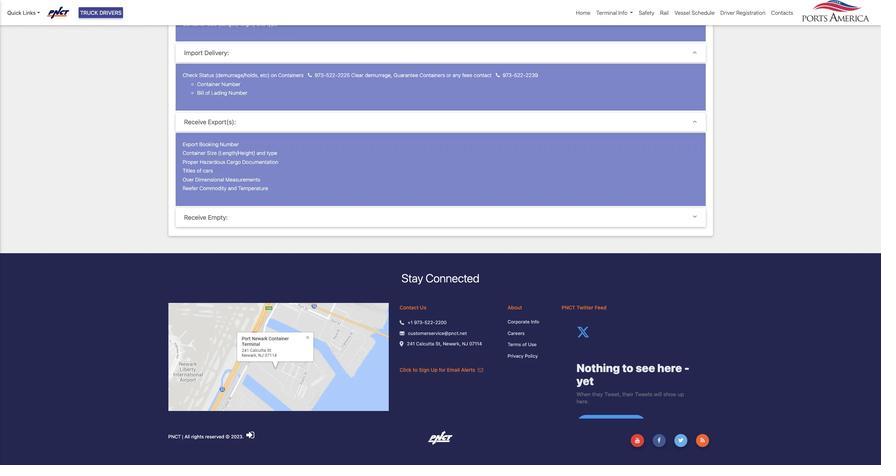 Task type: describe. For each thing, give the bounding box(es) containing it.
us
[[420, 305, 427, 311]]

pnct for pnct | all rights reserved © 2023.
[[168, 435, 181, 440]]

522- for 2225
[[326, 72, 338, 78]]

corporate
[[508, 319, 530, 325]]

2200
[[435, 320, 447, 326]]

+1 973-522-2200 link
[[408, 320, 447, 327]]

contacts link
[[769, 6, 797, 20]]

fees
[[463, 72, 473, 78]]

vessel
[[675, 9, 691, 16]]

export booking number container size (length/height) and type proper hazardous cargo documentation titles of cars over dimensional measurements reefer commodity and temperature
[[183, 141, 278, 192]]

size inside export booking number container size (length/height) and type proper hazardous cargo documentation titles of cars over dimensional measurements reefer commodity and temperature
[[207, 150, 217, 156]]

booking
[[199, 141, 219, 147]]

nj
[[462, 341, 468, 347]]

receive export(s): link
[[184, 118, 697, 126]]

522- for 2239
[[514, 72, 526, 78]]

973- for 973-522-2225
[[315, 72, 326, 78]]

commodity
[[200, 186, 227, 192]]

terminal info
[[597, 9, 628, 16]]

connected
[[426, 272, 480, 285]]

demurrage,
[[365, 72, 393, 78]]

status
[[199, 72, 214, 78]]

terms
[[508, 342, 521, 348]]

0 vertical spatial number
[[222, 81, 241, 87]]

clear
[[351, 72, 364, 78]]

stay connected
[[402, 272, 480, 285]]

titles
[[183, 168, 196, 174]]

hazardous
[[200, 159, 225, 165]]

phone image for 973-522-2239
[[496, 73, 500, 78]]

privacy policy
[[508, 354, 538, 359]]

check status (demurrage/holds, etc) on containers
[[183, 72, 305, 78]]

size inside empty delivery: tab panel
[[207, 21, 217, 27]]

1 containers from the left
[[278, 72, 304, 78]]

terminal info link
[[594, 6, 636, 20]]

1 vertical spatial and
[[257, 150, 266, 156]]

2239
[[526, 72, 538, 78]]

import delivery: tab panel
[[176, 64, 706, 112]]

receive export(s): tab panel
[[176, 133, 706, 208]]

lading
[[211, 90, 227, 96]]

home
[[576, 9, 591, 16]]

reefer
[[183, 186, 198, 192]]

receive export(s):
[[184, 118, 236, 126]]

973-522-2225
[[314, 72, 350, 78]]

st,
[[436, 341, 442, 347]]

proper
[[183, 159, 199, 165]]

policy
[[525, 354, 538, 359]]

241 calcutta st, newark, nj 07114 link
[[407, 341, 482, 348]]

|
[[182, 435, 183, 440]]

973-522-2225 link
[[305, 72, 350, 78]]

973-522-2239 link
[[493, 72, 538, 78]]

use
[[528, 342, 537, 348]]

contact us
[[400, 305, 427, 311]]

links
[[23, 9, 36, 16]]

vessel schedule link
[[672, 6, 718, 20]]

alerts
[[461, 367, 476, 374]]

container number bill of lading number
[[197, 81, 248, 96]]

driver registration
[[721, 9, 766, 16]]

contact
[[400, 305, 419, 311]]

documentation
[[242, 159, 278, 165]]

envelope o image
[[478, 368, 483, 373]]

quick
[[7, 9, 21, 16]]

empty delivery: tab panel
[[176, 4, 706, 43]]

241
[[407, 341, 415, 347]]

angle down image for empty:
[[693, 214, 697, 220]]

on
[[271, 72, 277, 78]]

newark,
[[443, 341, 461, 347]]

angle down image
[[693, 49, 697, 55]]

careers
[[508, 331, 525, 337]]

temperature
[[238, 186, 268, 192]]

quick links
[[7, 9, 36, 16]]

all
[[185, 435, 190, 440]]

of inside terms of use link
[[523, 342, 527, 348]]

receive for receive empty:
[[184, 214, 206, 221]]

home link
[[573, 6, 594, 20]]

07114
[[470, 341, 482, 347]]

guarantee
[[394, 72, 418, 78]]

973- for 973-522-2239
[[503, 72, 514, 78]]

registration
[[737, 9, 766, 16]]

safety
[[639, 9, 655, 16]]

calcutta
[[416, 341, 435, 347]]

973- inside +1 973-522-2200 link
[[414, 320, 425, 326]]

tab list containing import delivery:
[[176, 0, 706, 229]]

safety link
[[636, 6, 658, 20]]

terms of use
[[508, 342, 537, 348]]

(length/height) inside empty delivery: tab panel
[[218, 21, 255, 27]]

privacy
[[508, 354, 524, 359]]

truck
[[80, 9, 98, 16]]

feed
[[595, 305, 607, 311]]

container for container number bill of lading number
[[197, 81, 220, 87]]

receive for receive export(s):
[[184, 118, 206, 126]]

contact
[[474, 72, 492, 78]]

type inside empty delivery: tab panel
[[267, 21, 277, 27]]

of inside export booking number container size (length/height) and type proper hazardous cargo documentation titles of cars over dimensional measurements reefer commodity and temperature
[[197, 168, 202, 174]]

up
[[431, 367, 438, 374]]

import
[[184, 49, 203, 57]]

container for container size (length/height) and type
[[183, 21, 206, 27]]



Task type: locate. For each thing, give the bounding box(es) containing it.
of right bill
[[205, 90, 210, 96]]

customerservice@pnct.net
[[408, 331, 467, 337]]

or
[[447, 72, 452, 78]]

containers left or
[[420, 72, 445, 78]]

and
[[257, 21, 266, 27], [257, 150, 266, 156], [228, 186, 237, 192]]

receive up export
[[184, 118, 206, 126]]

corporate info link
[[508, 319, 551, 326]]

(length/height)
[[218, 21, 255, 27], [218, 150, 255, 156]]

1 horizontal spatial phone image
[[496, 73, 500, 78]]

any
[[453, 72, 461, 78]]

measurements
[[226, 177, 261, 183]]

1 vertical spatial receive
[[184, 214, 206, 221]]

pnct for pnct twitter feed
[[562, 305, 576, 311]]

schedule
[[692, 9, 715, 16]]

2 vertical spatial and
[[228, 186, 237, 192]]

containers right on
[[278, 72, 304, 78]]

1 horizontal spatial pnct
[[562, 305, 576, 311]]

2 horizontal spatial of
[[523, 342, 527, 348]]

container inside container number bill of lading number
[[197, 81, 220, 87]]

2 vertical spatial container
[[183, 150, 206, 156]]

import delivery: link
[[184, 49, 697, 57]]

angle down image
[[693, 118, 697, 125], [693, 214, 697, 220]]

cargo
[[227, 159, 241, 165]]

info up careers "link"
[[531, 319, 540, 325]]

twitter
[[577, 305, 594, 311]]

tab list
[[176, 0, 706, 229]]

pnct left "|" at the bottom left of page
[[168, 435, 181, 440]]

type inside export booking number container size (length/height) and type proper hazardous cargo documentation titles of cars over dimensional measurements reefer commodity and temperature
[[267, 150, 277, 156]]

1 angle down image from the top
[[693, 118, 697, 125]]

0 vertical spatial of
[[205, 90, 210, 96]]

delivery:
[[204, 49, 229, 57]]

phone image
[[308, 73, 312, 78], [496, 73, 500, 78]]

1 (length/height) from the top
[[218, 21, 255, 27]]

0 horizontal spatial pnct
[[168, 435, 181, 440]]

1 vertical spatial pnct
[[168, 435, 181, 440]]

522-
[[326, 72, 338, 78], [514, 72, 526, 78], [425, 320, 435, 326]]

receive
[[184, 118, 206, 126], [184, 214, 206, 221]]

1 receive from the top
[[184, 118, 206, 126]]

check
[[183, 72, 198, 78]]

of left the use at the right bottom of page
[[523, 342, 527, 348]]

for
[[439, 367, 446, 374]]

1 vertical spatial number
[[229, 90, 248, 96]]

driver registration link
[[718, 6, 769, 20]]

size up delivery:
[[207, 21, 217, 27]]

2 vertical spatial of
[[523, 342, 527, 348]]

receive inside 'receive export(s):' link
[[184, 118, 206, 126]]

truck drivers
[[80, 9, 122, 16]]

truck drivers link
[[79, 7, 123, 18]]

973-
[[315, 72, 326, 78], [503, 72, 514, 78], [414, 320, 425, 326]]

0 horizontal spatial of
[[197, 168, 202, 174]]

info for terminal info
[[619, 9, 628, 16]]

containers
[[278, 72, 304, 78], [420, 72, 445, 78]]

0 vertical spatial (length/height)
[[218, 21, 255, 27]]

0 vertical spatial container
[[183, 21, 206, 27]]

2225
[[338, 72, 350, 78]]

0 vertical spatial pnct
[[562, 305, 576, 311]]

0 horizontal spatial containers
[[278, 72, 304, 78]]

pnct left 'twitter'
[[562, 305, 576, 311]]

2 horizontal spatial 522-
[[514, 72, 526, 78]]

2 containers from the left
[[420, 72, 445, 78]]

973- left 2225
[[315, 72, 326, 78]]

drivers
[[100, 9, 122, 16]]

0 horizontal spatial 973-
[[315, 72, 326, 78]]

container inside empty delivery: tab panel
[[183, 21, 206, 27]]

vessel schedule
[[675, 9, 715, 16]]

reserved
[[205, 435, 224, 440]]

0 vertical spatial type
[[267, 21, 277, 27]]

1 size from the top
[[207, 21, 217, 27]]

+1 973-522-2200
[[408, 320, 447, 326]]

0 vertical spatial info
[[619, 9, 628, 16]]

2 vertical spatial number
[[220, 141, 239, 147]]

dimensional
[[195, 177, 224, 183]]

phone image for 973-522-2225
[[308, 73, 312, 78]]

contacts
[[772, 9, 794, 16]]

receive left empty:
[[184, 214, 206, 221]]

customerservice@pnct.net link
[[408, 330, 467, 337]]

1 horizontal spatial info
[[619, 9, 628, 16]]

2 phone image from the left
[[496, 73, 500, 78]]

bill
[[197, 90, 204, 96]]

corporate info
[[508, 319, 540, 325]]

2023.
[[231, 435, 244, 440]]

(length/height) up cargo
[[218, 150, 255, 156]]

etc)
[[260, 72, 270, 78]]

click to sign up for email alerts
[[400, 367, 477, 374]]

phone image right contact
[[496, 73, 500, 78]]

number
[[222, 81, 241, 87], [229, 90, 248, 96], [220, 141, 239, 147]]

privacy policy link
[[508, 353, 551, 360]]

number inside export booking number container size (length/height) and type proper hazardous cargo documentation titles of cars over dimensional measurements reefer commodity and temperature
[[220, 141, 239, 147]]

0 vertical spatial receive
[[184, 118, 206, 126]]

(length/height) up delivery:
[[218, 21, 255, 27]]

of inside container number bill of lading number
[[205, 90, 210, 96]]

2 angle down image from the top
[[693, 214, 697, 220]]

2 (length/height) from the top
[[218, 150, 255, 156]]

cars
[[203, 168, 213, 174]]

(demurrage/holds,
[[216, 72, 259, 78]]

2 horizontal spatial 973-
[[503, 72, 514, 78]]

careers link
[[508, 330, 551, 337]]

container inside export booking number container size (length/height) and type proper hazardous cargo documentation titles of cars over dimensional measurements reefer commodity and temperature
[[183, 150, 206, 156]]

1 vertical spatial type
[[267, 150, 277, 156]]

(length/height) inside export booking number container size (length/height) and type proper hazardous cargo documentation titles of cars over dimensional measurements reefer commodity and temperature
[[218, 150, 255, 156]]

+1
[[408, 320, 413, 326]]

©
[[226, 435, 230, 440]]

1 vertical spatial angle down image
[[693, 214, 697, 220]]

1 vertical spatial size
[[207, 150, 217, 156]]

phone image left 973-522-2225
[[308, 73, 312, 78]]

0 vertical spatial angle down image
[[693, 118, 697, 125]]

0 vertical spatial size
[[207, 21, 217, 27]]

241 calcutta st, newark, nj 07114
[[407, 341, 482, 347]]

receive empty:
[[184, 214, 228, 221]]

empty:
[[208, 214, 228, 221]]

container up the import at the left top of the page
[[183, 21, 206, 27]]

0 vertical spatial and
[[257, 21, 266, 27]]

quick links link
[[7, 9, 40, 17]]

1 type from the top
[[267, 21, 277, 27]]

info for corporate info
[[531, 319, 540, 325]]

info
[[619, 9, 628, 16], [531, 319, 540, 325]]

click
[[400, 367, 412, 374]]

driver
[[721, 9, 735, 16]]

2 size from the top
[[207, 150, 217, 156]]

email
[[447, 367, 460, 374]]

sign in image
[[247, 431, 255, 441]]

pnct twitter feed
[[562, 305, 607, 311]]

1 phone image from the left
[[308, 73, 312, 78]]

rail
[[660, 9, 669, 16]]

info right terminal
[[619, 9, 628, 16]]

1 vertical spatial info
[[531, 319, 540, 325]]

2 receive from the top
[[184, 214, 206, 221]]

1 horizontal spatial 522-
[[425, 320, 435, 326]]

rail link
[[658, 6, 672, 20]]

rights
[[191, 435, 204, 440]]

stay
[[402, 272, 423, 285]]

1 vertical spatial container
[[197, 81, 220, 87]]

angle down image inside 'receive export(s):' link
[[693, 118, 697, 125]]

of left cars
[[197, 168, 202, 174]]

1 vertical spatial of
[[197, 168, 202, 174]]

container down status on the top left
[[197, 81, 220, 87]]

size up hazardous
[[207, 150, 217, 156]]

type
[[267, 21, 277, 27], [267, 150, 277, 156]]

973- right +1 at the left bottom
[[414, 320, 425, 326]]

973-522-2239
[[502, 72, 538, 78]]

phone image inside 973-522-2225 link
[[308, 73, 312, 78]]

terminal
[[597, 9, 617, 16]]

angle down image for export(s):
[[693, 118, 697, 125]]

0 horizontal spatial info
[[531, 319, 540, 325]]

0 horizontal spatial phone image
[[308, 73, 312, 78]]

receive empty: link
[[184, 214, 697, 221]]

angle down image inside the receive empty: link
[[693, 214, 697, 220]]

container up proper
[[183, 150, 206, 156]]

2 type from the top
[[267, 150, 277, 156]]

terms of use link
[[508, 342, 551, 349]]

1 vertical spatial (length/height)
[[218, 150, 255, 156]]

0 horizontal spatial 522-
[[326, 72, 338, 78]]

to
[[413, 367, 418, 374]]

phone image inside 973-522-2239 link
[[496, 73, 500, 78]]

container size (length/height) and type
[[183, 21, 277, 27]]

and inside empty delivery: tab panel
[[257, 21, 266, 27]]

clear demurrage, guarantee containers or any fees contact
[[350, 72, 493, 78]]

about
[[508, 305, 522, 311]]

1 horizontal spatial of
[[205, 90, 210, 96]]

1 horizontal spatial 973-
[[414, 320, 425, 326]]

1 horizontal spatial containers
[[420, 72, 445, 78]]

over
[[183, 177, 194, 183]]

export
[[183, 141, 198, 147]]

973- left 2239
[[503, 72, 514, 78]]



Task type: vqa. For each thing, say whether or not it's contained in the screenshot.
Daily
no



